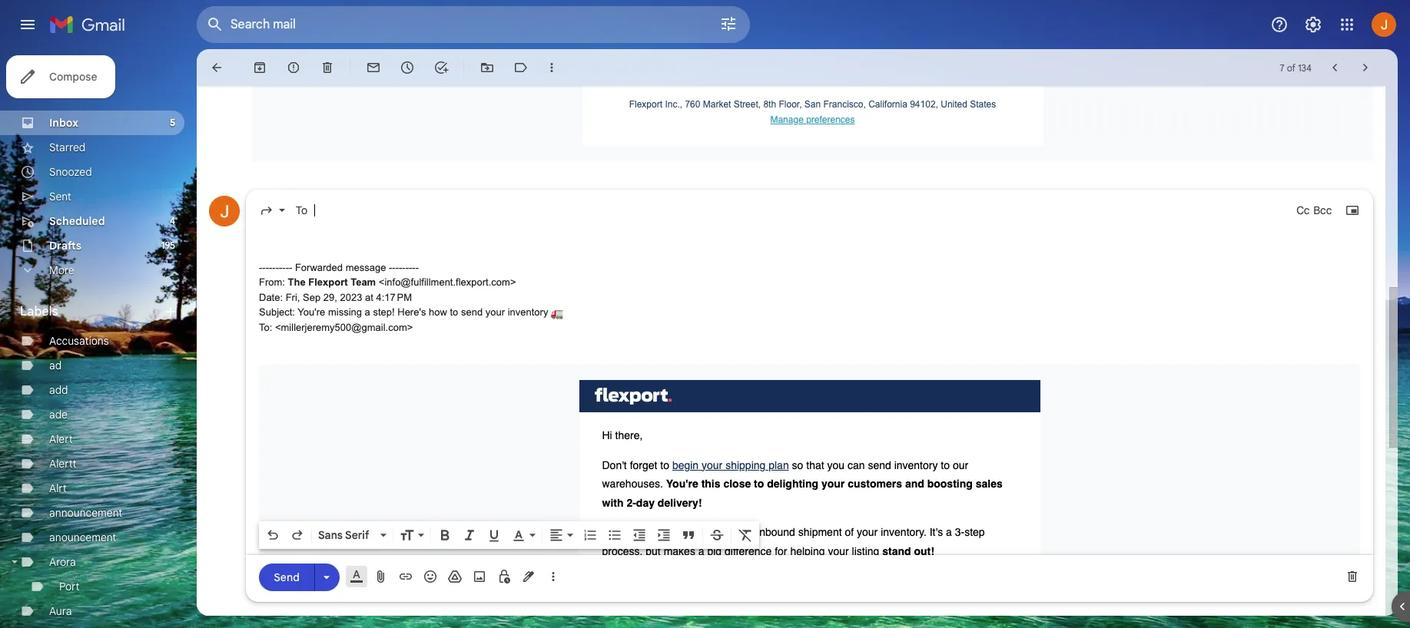 Task type: describe. For each thing, give the bounding box(es) containing it.
strikethrough ‪(⌘⇧x)‬ image
[[710, 528, 725, 543]]

6 - from the left
[[276, 262, 279, 274]]

2 vertical spatial a
[[699, 546, 705, 558]]

your right begin
[[702, 460, 723, 472]]

underline ‪(⌘u)‬ image
[[487, 529, 502, 544]]

states
[[970, 99, 996, 110]]

to inside ---------- forwarded message --------- from: the flexport team <info@fulfillment.flexport.com> date: fri, sep 29, 2023 at 4:17 pm subject: you're missing a step! here's how to send your inventory
[[450, 307, 458, 319]]

send inside so that you can send inventory to our warehouses.
[[868, 460, 892, 472]]

2 horizontal spatial a
[[946, 527, 952, 539]]

ad link
[[49, 359, 62, 373]]

to:
[[259, 322, 272, 334]]

from:
[[259, 277, 285, 289]]

gmail image
[[49, 9, 133, 40]]

your down shipment
[[828, 546, 849, 558]]

serif
[[345, 529, 369, 543]]

stand
[[883, 546, 911, 558]]

advanced search options image
[[713, 8, 744, 39]]

29,
[[323, 292, 337, 304]]

and inside you're this close to delighting your customers and boosting sales with 2-day delivery!
[[905, 478, 925, 491]]

17 - from the left
[[409, 262, 412, 274]]

2 - from the left
[[262, 262, 266, 274]]

shipment,
[[687, 575, 734, 588]]

arora
[[49, 556, 76, 570]]

us
[[728, 527, 739, 539]]

sent
[[49, 190, 71, 204]]

2023
[[340, 292, 362, 304]]

but
[[646, 546, 661, 558]]

san
[[805, 99, 821, 110]]

more send options image
[[319, 570, 334, 585]]

step!
[[373, 307, 395, 319]]

formatting options toolbar
[[259, 522, 759, 550]]

them
[[602, 594, 626, 606]]

street,
[[734, 99, 761, 110]]

begin your shipping plan link
[[673, 460, 789, 472]]

sales
[[976, 478, 1003, 491]]

of inside the next move is sending us an inbound shipment of your inventory. it's a 3-step process, but makes a big difference for helping your listing
[[845, 527, 854, 539]]

to complete your shipment, simply select your skus, barcode your products, and ship them to us.
[[602, 575, 1013, 606]]

can
[[848, 460, 865, 472]]

bulleted list ‪(⌘⇧8)‬ image
[[607, 528, 623, 543]]

us.
[[641, 594, 656, 606]]

simply
[[737, 575, 767, 588]]

to inside to complete your shipment, simply select your skus, barcode your products, and ship them to us.
[[629, 594, 638, 606]]

barcode
[[859, 575, 898, 588]]

insert link ‪(⌘k)‬ image
[[398, 570, 414, 585]]

stand out!
[[883, 546, 938, 558]]

insert emoji ‪(⌘⇧2)‬ image
[[423, 570, 438, 585]]

difference
[[725, 546, 772, 558]]

hi
[[602, 430, 612, 442]]

the next move is sending us an inbound shipment of your inventory. it's a 3-step process, but makes a big difference for helping your listing
[[602, 527, 985, 558]]

10 - from the left
[[289, 262, 292, 274]]

to for to
[[296, 204, 308, 217]]

date:
[[259, 292, 283, 304]]

indent more ‪(⌘])‬ image
[[656, 528, 672, 543]]

redo ‪(⌘y)‬ image
[[290, 528, 305, 543]]

scheduled
[[49, 214, 105, 228]]

0 vertical spatial of
[[1287, 62, 1296, 73]]

market
[[703, 99, 731, 110]]

don't
[[602, 460, 627, 472]]

you're
[[298, 307, 325, 319]]

3 - from the left
[[266, 262, 269, 274]]

port link
[[59, 580, 80, 594]]

delivery!
[[658, 497, 702, 510]]

flexport inc., 760 market street, 8th floor, san francisco, california 94102, united states manage preferences
[[629, 99, 996, 125]]

francisco,
[[824, 99, 866, 110]]

sep
[[303, 292, 321, 304]]

send
[[274, 571, 300, 585]]

our
[[953, 460, 969, 472]]

italic ‪(⌘i)‬ image
[[462, 528, 477, 543]]

bcc link
[[1314, 201, 1332, 220]]

labels
[[20, 304, 58, 320]]

makes
[[664, 546, 696, 558]]

🚛 image
[[551, 308, 563, 320]]

aura link
[[49, 605, 72, 619]]

8 - from the left
[[282, 262, 286, 274]]

boosting
[[928, 478, 973, 491]]

2-
[[627, 497, 636, 510]]

out!
[[914, 546, 935, 558]]

your right select
[[801, 575, 822, 588]]

94102,
[[910, 99, 939, 110]]

11 - from the left
[[389, 262, 392, 274]]

ship
[[993, 575, 1013, 588]]

accusations
[[49, 334, 109, 348]]

more
[[49, 264, 74, 278]]

forget
[[630, 460, 658, 472]]

announcement
[[49, 507, 122, 520]]

more image
[[544, 60, 560, 75]]

your inside you're this close to delighting your customers and boosting sales with 2-day delivery!
[[822, 478, 845, 491]]

your down 'makes'
[[663, 575, 684, 588]]

how
[[429, 307, 447, 319]]

flexport inside ---------- forwarded message --------- from: the flexport team <info@fulfillment.flexport.com> date: fri, sep 29, 2023 at 4:17 pm subject: you're missing a step! here's how to send your inventory
[[308, 277, 348, 289]]

your down stand out!
[[901, 575, 922, 588]]

send button
[[259, 564, 314, 592]]

arora link
[[49, 556, 76, 570]]

4 - from the left
[[269, 262, 272, 274]]

<info@fulfillment.flexport.com>
[[379, 277, 516, 289]]

alertt link
[[49, 457, 77, 471]]

it's
[[930, 527, 943, 539]]

more options image
[[549, 570, 558, 585]]

inventory inside so that you can send inventory to our warehouses.
[[894, 460, 938, 472]]

16 - from the left
[[406, 262, 409, 274]]

insert signature image
[[521, 570, 537, 585]]

compose
[[49, 70, 97, 84]]

15 - from the left
[[402, 262, 406, 274]]

cc
[[1297, 204, 1310, 217]]

ad
[[49, 359, 62, 373]]

Message Body text field
[[259, 231, 1361, 629]]

port
[[59, 580, 80, 594]]

you
[[827, 460, 845, 472]]

sans
[[318, 529, 343, 543]]

add to tasks image
[[434, 60, 449, 75]]

send inside ---------- forwarded message --------- from: the flexport team <info@fulfillment.flexport.com> date: fri, sep 29, 2023 at 4:17 pm subject: you're missing a step! here's how to send your inventory
[[461, 307, 483, 319]]

anouncement
[[49, 531, 116, 545]]

you're this close to delighting your customers and boosting sales with 2-day delivery!
[[602, 478, 1003, 510]]

archive image
[[252, 60, 268, 75]]

your up the listing
[[857, 527, 878, 539]]

complete
[[617, 575, 660, 588]]

inc.,
[[665, 99, 683, 110]]

numbered list ‪(⌘⇧7)‬ image
[[583, 528, 598, 543]]



Task type: locate. For each thing, give the bounding box(es) containing it.
a left 3-
[[946, 527, 952, 539]]

here's
[[398, 307, 426, 319]]

accusations link
[[49, 334, 109, 348]]

your down the <info@fulfillment.flexport.com>
[[486, 307, 505, 319]]

14 - from the left
[[399, 262, 402, 274]]

snoozed link
[[49, 165, 92, 179]]

alrt link
[[49, 482, 67, 496]]

step
[[965, 527, 985, 539]]

move
[[647, 527, 673, 539]]

inventory.
[[881, 527, 927, 539]]

0 horizontal spatial a
[[365, 307, 370, 319]]

and inside to complete your shipment, simply select your skus, barcode your products, and ship them to us.
[[972, 575, 990, 588]]

0 vertical spatial a
[[365, 307, 370, 319]]

1 - from the left
[[259, 262, 262, 274]]

7 - from the left
[[279, 262, 282, 274]]

discard draft ‪(⌘⇧d)‬ image
[[1345, 570, 1361, 585]]

support image
[[1271, 15, 1289, 34]]

send right how
[[461, 307, 483, 319]]

begin
[[673, 460, 699, 472]]

forwarded
[[295, 262, 343, 274]]

shipping
[[726, 460, 766, 472]]

760
[[685, 99, 701, 110]]

back to inbox image
[[209, 60, 224, 75]]

manage preferences link
[[771, 115, 855, 125]]

united
[[941, 99, 968, 110]]

listing
[[852, 546, 880, 558]]

insert files using drive image
[[447, 570, 463, 585]]

4:17 pm
[[376, 292, 412, 304]]

the up fri,
[[288, 277, 306, 289]]

1 horizontal spatial send
[[868, 460, 892, 472]]

labels heading
[[20, 304, 163, 320]]

plan
[[769, 460, 789, 472]]

search mail image
[[201, 11, 229, 38]]

0 vertical spatial send
[[461, 307, 483, 319]]

compose button
[[6, 55, 116, 98]]

None search field
[[197, 6, 750, 43]]

flexport inside flexport inc., 760 market street, 8th floor, san francisco, california 94102, united states manage preferences
[[629, 99, 663, 110]]

a down at
[[365, 307, 370, 319]]

19 - from the left
[[416, 262, 419, 274]]

report spam image
[[286, 60, 301, 75]]

of
[[1287, 62, 1296, 73], [845, 527, 854, 539]]

labels navigation
[[0, 49, 197, 629]]

alert link
[[49, 433, 73, 447]]

to inside so that you can send inventory to our warehouses.
[[941, 460, 950, 472]]

send up customers
[[868, 460, 892, 472]]

0 horizontal spatial to
[[296, 204, 308, 217]]

inventory inside ---------- forwarded message --------- from: the flexport team <info@fulfillment.flexport.com> date: fri, sep 29, 2023 at 4:17 pm subject: you're missing a step! here's how to send your inventory
[[508, 307, 548, 319]]

13 - from the left
[[396, 262, 399, 274]]

to left begin
[[661, 460, 670, 472]]

to left our
[[941, 460, 950, 472]]

inbox link
[[49, 116, 78, 130]]

1 vertical spatial inventory
[[894, 460, 938, 472]]

1 vertical spatial to
[[602, 575, 614, 588]]

1 vertical spatial flexport
[[308, 277, 348, 289]]

subject:
[[259, 307, 295, 319]]

1 vertical spatial of
[[845, 527, 854, 539]]

flexport left inc., at the left
[[629, 99, 663, 110]]

is
[[676, 527, 684, 539]]

main menu image
[[18, 15, 37, 34]]

day
[[636, 497, 655, 510]]

aura
[[49, 605, 72, 619]]

0 horizontal spatial inventory
[[508, 307, 548, 319]]

sent link
[[49, 190, 71, 204]]

of up the listing
[[845, 527, 854, 539]]

cc bcc
[[1297, 204, 1332, 217]]

-
[[259, 262, 262, 274], [262, 262, 266, 274], [266, 262, 269, 274], [269, 262, 272, 274], [272, 262, 276, 274], [276, 262, 279, 274], [279, 262, 282, 274], [282, 262, 286, 274], [286, 262, 289, 274], [289, 262, 292, 274], [389, 262, 392, 274], [392, 262, 396, 274], [396, 262, 399, 274], [399, 262, 402, 274], [402, 262, 406, 274], [406, 262, 409, 274], [409, 262, 412, 274], [412, 262, 416, 274], [416, 262, 419, 274]]

and left boosting
[[905, 478, 925, 491]]

so that you can send inventory to our warehouses.
[[602, 460, 969, 491]]

snooze image
[[400, 60, 415, 75]]

flexport_reverse_logo@2x image
[[595, 388, 671, 405]]

ade link
[[49, 408, 68, 422]]

more button
[[0, 258, 184, 283]]

0 vertical spatial to
[[296, 204, 308, 217]]

the
[[288, 277, 306, 289], [602, 527, 621, 539]]

1 horizontal spatial flexport
[[629, 99, 663, 110]]

the inside ---------- forwarded message --------- from: the flexport team <info@fulfillment.flexport.com> date: fri, sep 29, 2023 at 4:17 pm subject: you're missing a step! here's how to send your inventory
[[288, 277, 306, 289]]

bold ‪(⌘b)‬ image
[[437, 528, 453, 543]]

of right 7
[[1287, 62, 1296, 73]]

products,
[[925, 575, 969, 588]]

to link
[[296, 204, 308, 217]]

don't forget to begin your shipping plan
[[602, 460, 789, 472]]

alrt
[[49, 482, 67, 496]]

a left big
[[699, 546, 705, 558]]

0 horizontal spatial the
[[288, 277, 306, 289]]

9 - from the left
[[286, 262, 289, 274]]

drafts
[[49, 239, 82, 253]]

18 - from the left
[[412, 262, 416, 274]]

5
[[170, 117, 175, 128]]

big
[[708, 546, 722, 558]]

with
[[602, 497, 624, 510]]

0 horizontal spatial and
[[905, 478, 925, 491]]

and left ship
[[972, 575, 990, 588]]

4
[[170, 215, 175, 227]]

remove formatting ‪(⌘\)‬ image
[[738, 528, 753, 543]]

5 - from the left
[[272, 262, 276, 274]]

manage
[[771, 115, 804, 125]]

8th
[[764, 99, 776, 110]]

type of response image
[[259, 203, 274, 218]]

you're this
[[666, 478, 721, 491]]

None text field
[[314, 197, 1297, 224]]

Search mail text field
[[231, 17, 676, 32]]

0 vertical spatial and
[[905, 478, 925, 491]]

a inside ---------- forwarded message --------- from: the flexport team <info@fulfillment.flexport.com> date: fri, sep 29, 2023 at 4:17 pm subject: you're missing a step! here's how to send your inventory
[[365, 307, 370, 319]]

to up 'them'
[[602, 575, 614, 588]]

to right how
[[450, 307, 458, 319]]

to left the us. at left
[[629, 594, 638, 606]]

california
[[869, 99, 908, 110]]

your down you
[[822, 478, 845, 491]]

1 vertical spatial send
[[868, 460, 892, 472]]

delete image
[[320, 60, 335, 75]]

insert photo image
[[472, 570, 487, 585]]

the right numbered list ‪(⌘⇧7)‬ image
[[602, 527, 621, 539]]

attach files image
[[374, 570, 389, 585]]

sans serif option
[[315, 528, 377, 543]]

1 vertical spatial and
[[972, 575, 990, 588]]

team
[[351, 277, 376, 289]]

to right type of response icon
[[296, 204, 308, 217]]

your inside ---------- forwarded message --------- from: the flexport team <info@fulfillment.flexport.com> date: fri, sep 29, 2023 at 4:17 pm subject: you're missing a step! here's how to send your inventory
[[486, 307, 505, 319]]

that
[[807, 460, 825, 472]]

so
[[792, 460, 804, 472]]

1 vertical spatial a
[[946, 527, 952, 539]]

add link
[[49, 384, 68, 397]]

1 horizontal spatial a
[[699, 546, 705, 558]]

for
[[775, 546, 788, 558]]

drafts link
[[49, 239, 82, 253]]

0 vertical spatial the
[[288, 277, 306, 289]]

12 - from the left
[[392, 262, 396, 274]]

0 horizontal spatial send
[[461, 307, 483, 319]]

1 horizontal spatial and
[[972, 575, 990, 588]]

1 horizontal spatial inventory
[[894, 460, 938, 472]]

newer image
[[1328, 60, 1343, 75]]

1 horizontal spatial of
[[1287, 62, 1296, 73]]

at
[[365, 292, 373, 304]]

customers
[[848, 478, 902, 491]]

to for to complete your shipment, simply select your skus, barcode your products, and ship them to us.
[[602, 575, 614, 588]]

inbox
[[49, 116, 78, 130]]

to inside to complete your shipment, simply select your skus, barcode your products, and ship them to us.
[[602, 575, 614, 588]]

announcement link
[[49, 507, 122, 520]]

toggle confidential mode image
[[497, 570, 512, 585]]

alert
[[49, 433, 73, 447]]

1 vertical spatial the
[[602, 527, 621, 539]]

and
[[905, 478, 925, 491], [972, 575, 990, 588]]

labels image
[[513, 60, 529, 75]]

mark as unread image
[[366, 60, 381, 75]]

settings image
[[1304, 15, 1323, 34]]

flexport up the 29,
[[308, 277, 348, 289]]

sans serif
[[318, 529, 369, 543]]

quote ‪(⌘⇧9)‬ image
[[681, 528, 696, 543]]

inventory up boosting
[[894, 460, 938, 472]]

the inside the next move is sending us an inbound shipment of your inventory. it's a 3-step process, but makes a big difference for helping your listing
[[602, 527, 621, 539]]

snoozed
[[49, 165, 92, 179]]

inventory left "🚛" image
[[508, 307, 548, 319]]

select
[[770, 575, 798, 588]]

anouncement link
[[49, 531, 116, 545]]

older image
[[1358, 60, 1374, 75]]

to
[[450, 307, 458, 319], [661, 460, 670, 472], [941, 460, 950, 472], [629, 594, 638, 606]]

process,
[[602, 546, 643, 558]]

0 vertical spatial flexport
[[629, 99, 663, 110]]

134
[[1298, 62, 1312, 73]]

floor,
[[779, 99, 802, 110]]

add
[[49, 384, 68, 397]]

0 vertical spatial inventory
[[508, 307, 548, 319]]

1 horizontal spatial to
[[602, 575, 614, 588]]

undo ‪(⌘z)‬ image
[[265, 528, 281, 543]]

move to image
[[480, 60, 495, 75]]

cc link
[[1297, 201, 1310, 220]]

0 horizontal spatial flexport
[[308, 277, 348, 289]]

0 horizontal spatial of
[[845, 527, 854, 539]]

indent less ‪(⌘[)‬ image
[[632, 528, 647, 543]]

missing
[[328, 307, 362, 319]]

1 horizontal spatial the
[[602, 527, 621, 539]]



Task type: vqa. For each thing, say whether or not it's contained in the screenshot.
tenth - from the right
yes



